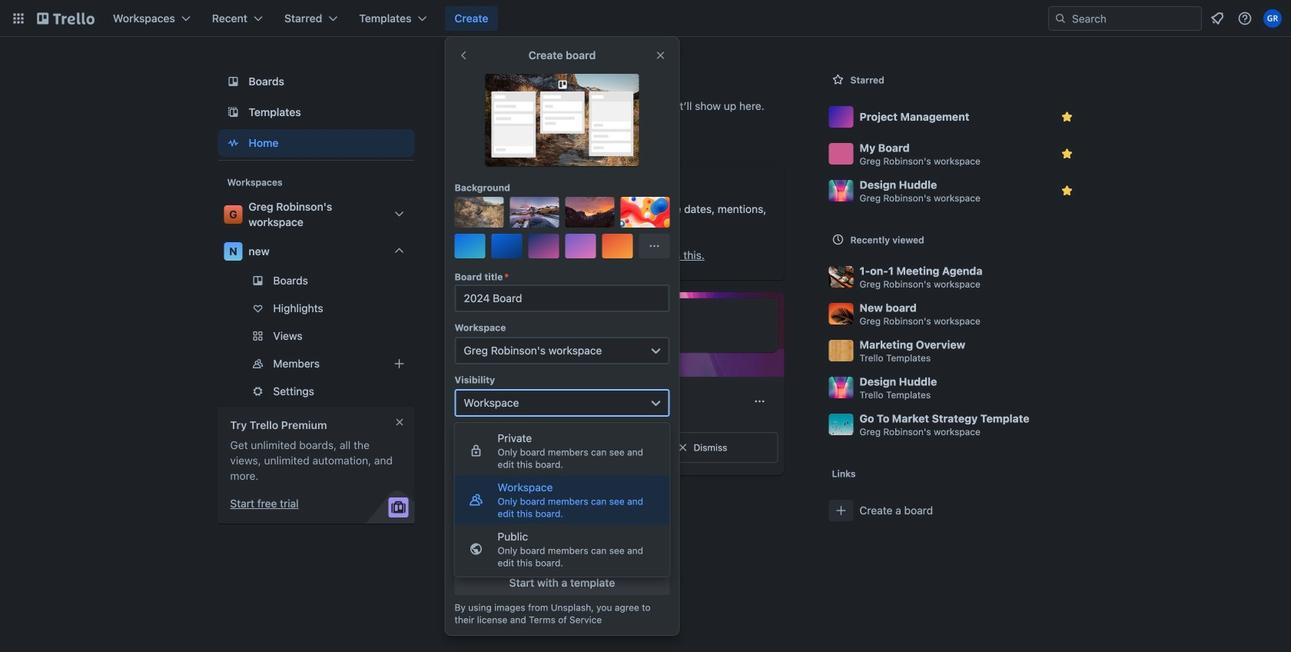 Task type: locate. For each thing, give the bounding box(es) containing it.
0 notifications image
[[1209, 9, 1227, 28]]

primary element
[[0, 0, 1292, 37]]

None text field
[[455, 284, 670, 312]]

return to previous screen image
[[458, 49, 470, 62]]

click to unstar design huddle . it will be removed from your starred list. image
[[1060, 183, 1075, 198]]

click to unstar project management. it will be removed from your starred list. image
[[1060, 109, 1075, 125]]

search image
[[1055, 12, 1067, 25]]

board image
[[224, 72, 243, 91]]

Search field
[[1067, 7, 1202, 30]]

custom image image
[[473, 206, 486, 218]]



Task type: vqa. For each thing, say whether or not it's contained in the screenshot.
the topmost On 1 board link
no



Task type: describe. For each thing, give the bounding box(es) containing it.
home image
[[224, 134, 243, 152]]

add image
[[390, 354, 409, 373]]

click to unstar my board. it will be removed from your starred list. image
[[1060, 146, 1075, 161]]

open information menu image
[[1238, 11, 1253, 26]]

close popover image
[[655, 49, 667, 62]]

template board image
[[224, 103, 243, 121]]

back to home image
[[37, 6, 95, 31]]

greg robinson (gregrobinson96) image
[[1264, 9, 1283, 28]]



